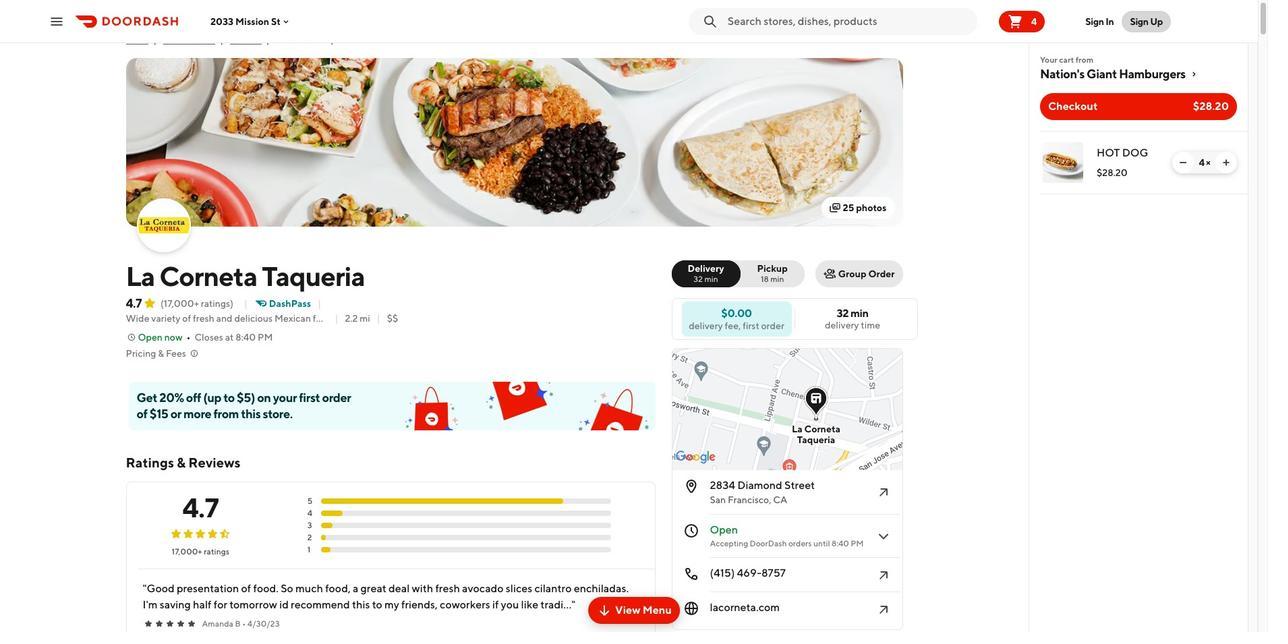 Task type: locate. For each thing, give the bounding box(es) containing it.
sign for sign up
[[1131, 16, 1149, 27]]

0 horizontal spatial order
[[322, 391, 351, 405]]

1 vertical spatial "
[[572, 599, 576, 611]]

32
[[694, 274, 703, 284], [837, 307, 849, 320]]

open up accepting
[[710, 524, 738, 536]]

min right 18
[[771, 274, 784, 284]]

1 horizontal spatial of
[[182, 313, 191, 324]]

of down get
[[137, 407, 148, 421]]

1 vertical spatial order
[[322, 391, 351, 405]]

$28.20 down hot
[[1097, 167, 1128, 178]]

your
[[1041, 55, 1058, 65]]

delivery
[[825, 320, 859, 331], [689, 320, 723, 331]]

1 vertical spatial •
[[242, 619, 246, 629]]

32 up '$0.00 delivery fee, first order'
[[694, 274, 703, 284]]

1
[[308, 545, 311, 555]]

&
[[158, 348, 164, 359], [177, 455, 186, 470]]

giant
[[1087, 67, 1117, 81]]

0 vertical spatial 32
[[694, 274, 703, 284]]

2 horizontal spatial /
[[267, 35, 271, 45]]

pm down delicious
[[258, 332, 273, 343]]

open inside open accepting doordash orders until 8:40 pm
[[710, 524, 738, 536]]

1 horizontal spatial min
[[771, 274, 784, 284]]

san left francisco
[[163, 35, 177, 45]]

pricing
[[126, 348, 156, 359]]

of inside the get 20% off (up to $5) on your first order of $15 or more from this store.
[[137, 407, 148, 421]]

1 vertical spatial open
[[710, 524, 738, 536]]

st
[[271, 16, 281, 27]]

pm
[[258, 332, 273, 343], [851, 538, 864, 549]]

1 horizontal spatial 8:40
[[832, 538, 849, 549]]

$$
[[387, 313, 398, 324]]

first
[[743, 320, 760, 331], [299, 391, 320, 405]]

1 vertical spatial 4.7
[[182, 492, 219, 524]]

& inside button
[[158, 348, 164, 359]]

1 horizontal spatial open
[[710, 524, 738, 536]]

add one to cart image
[[1221, 157, 1232, 168]]

dashpass
[[269, 298, 311, 309]]

find restaurant in google maps image
[[876, 485, 892, 501]]

0 horizontal spatial •
[[187, 332, 191, 343]]

0 horizontal spatial first
[[299, 391, 320, 405]]

0 vertical spatial or
[[436, 313, 445, 324]]

pm left expand store hours image
[[851, 538, 864, 549]]

0 vertical spatial $28.20
[[1194, 100, 1229, 113]]

occasion
[[396, 313, 434, 324]]

sign up
[[1131, 16, 1163, 27]]

1 horizontal spatial 4
[[1032, 16, 1037, 27]]

open now
[[138, 332, 183, 343]]

2 horizontal spatial 4
[[1199, 157, 1205, 168]]

4.7 up 17,000+ ratings
[[182, 492, 219, 524]]

san down 2834 on the bottom right of the page
[[710, 495, 726, 505]]

32 min delivery time
[[825, 307, 881, 331]]

$28.20 for hot dog
[[1097, 167, 1128, 178]]

1 / from the left
[[154, 35, 158, 45]]

san francisco link
[[163, 34, 215, 47]]

8757
[[762, 567, 786, 580]]

1 vertical spatial from
[[214, 407, 239, 421]]

or left taste
[[436, 313, 445, 324]]

0 horizontal spatial 8:40
[[236, 332, 256, 343]]

8:40 right until
[[832, 538, 849, 549]]

None radio
[[672, 260, 741, 287], [733, 260, 805, 287], [672, 260, 741, 287], [733, 260, 805, 287]]

1 vertical spatial 8:40
[[832, 538, 849, 549]]

1 horizontal spatial "
[[572, 599, 576, 611]]

0 vertical spatial "
[[143, 582, 147, 595]]

mission
[[236, 16, 269, 27]]

2033
[[211, 16, 234, 27]]

la
[[276, 35, 285, 45], [126, 260, 155, 292], [792, 424, 803, 435], [792, 424, 803, 435]]

$28.20 for checkout
[[1194, 100, 1229, 113]]

(17,000+ ratings)
[[161, 298, 233, 309]]

min for delivery
[[705, 274, 718, 284]]

(up
[[203, 391, 221, 405]]

1 vertical spatial san
[[710, 495, 726, 505]]

25
[[843, 202, 855, 213]]

4 ×
[[1199, 157, 1211, 168]]

1 horizontal spatial $28.20
[[1194, 100, 1229, 113]]

sign left in
[[1086, 16, 1104, 27]]

1 vertical spatial &
[[177, 455, 186, 470]]

0 horizontal spatial sign
[[1086, 16, 1104, 27]]

2 sign from the left
[[1131, 16, 1149, 27]]

1 vertical spatial of
[[137, 407, 148, 421]]

open for open accepting doordash orders until 8:40 pm
[[710, 524, 738, 536]]

orders
[[789, 538, 812, 549]]

8:40
[[236, 332, 256, 343], [832, 538, 849, 549]]

1 vertical spatial 4
[[1199, 157, 1205, 168]]

2 / from the left
[[221, 35, 225, 45]]

0 horizontal spatial $28.20
[[1097, 167, 1128, 178]]

remove one from cart image
[[1178, 157, 1189, 168]]

• right b
[[242, 619, 246, 629]]

san inside 2834 diamond street san francisco, ca
[[710, 495, 726, 505]]

4.7 up wide
[[126, 296, 142, 310]]

1 delivery from the left
[[825, 320, 859, 331]]

amanda b • 4/30/23
[[202, 619, 280, 629]]

la corneta taqueria
[[126, 260, 365, 292], [792, 424, 841, 445], [792, 424, 841, 445]]

order right fee,
[[761, 320, 785, 331]]

delivery left the time
[[825, 320, 859, 331]]

| up food
[[318, 298, 321, 309]]

taqueria
[[320, 35, 352, 45], [262, 260, 365, 292], [797, 435, 836, 445], [797, 435, 836, 445]]

group order
[[839, 269, 895, 279]]

0 vertical spatial 4.7
[[126, 296, 142, 310]]

0 horizontal spatial from
[[214, 407, 239, 421]]

/ right chicken
[[267, 35, 271, 45]]

accepting
[[710, 538, 748, 549]]

1 horizontal spatial or
[[436, 313, 445, 324]]

on
[[257, 391, 271, 405]]

corneta
[[287, 35, 318, 45], [159, 260, 257, 292], [805, 424, 841, 435], [805, 424, 841, 435]]

or down 20%
[[170, 407, 181, 421]]

min down group order button
[[851, 307, 869, 320]]

0 vertical spatial 8:40
[[236, 332, 256, 343]]

taste
[[447, 313, 468, 324]]

1 sign from the left
[[1086, 16, 1104, 27]]

1 vertical spatial or
[[170, 407, 181, 421]]

0 horizontal spatial min
[[705, 274, 718, 284]]

view menu button
[[589, 597, 680, 624]]

1 horizontal spatial order
[[761, 320, 785, 331]]

for
[[335, 313, 347, 324]]

• right now
[[187, 332, 191, 343]]

1 horizontal spatial /
[[221, 35, 225, 45]]

menu
[[643, 604, 672, 617]]

ca
[[774, 495, 788, 505]]

first right your
[[299, 391, 320, 405]]

sign in
[[1086, 16, 1114, 27]]

2 horizontal spatial min
[[851, 307, 869, 320]]

1 vertical spatial pm
[[851, 538, 864, 549]]

reviews
[[188, 455, 241, 470]]

$28.20
[[1194, 100, 1229, 113], [1097, 167, 1128, 178]]

of
[[182, 313, 191, 324], [137, 407, 148, 421]]

your
[[273, 391, 297, 405]]

17,000+ ratings
[[172, 547, 229, 557]]

0 horizontal spatial pm
[[258, 332, 273, 343]]

1 horizontal spatial sign
[[1131, 16, 1149, 27]]

0 horizontal spatial &
[[158, 348, 164, 359]]

0 vertical spatial open
[[138, 332, 163, 343]]

| right food
[[335, 313, 338, 324]]

view menu
[[615, 604, 672, 617]]

sign in link
[[1078, 8, 1122, 35]]

/ right "home"
[[154, 35, 158, 45]]

4.7
[[126, 296, 142, 310], [182, 492, 219, 524]]

1 horizontal spatial 4.7
[[182, 492, 219, 524]]

fee,
[[725, 320, 741, 331]]

delivery left fee,
[[689, 320, 723, 331]]

2.2
[[345, 313, 358, 324]]

8:40 inside open accepting doordash orders until 8:40 pm
[[832, 538, 849, 549]]

0 horizontal spatial 32
[[694, 274, 703, 284]]

or inside the get 20% off (up to $5) on your first order of $15 or more from this store.
[[170, 407, 181, 421]]

0 horizontal spatial open
[[138, 332, 163, 343]]

"
[[143, 582, 147, 595], [572, 599, 576, 611]]

order right your
[[322, 391, 351, 405]]

1 horizontal spatial 32
[[837, 307, 849, 320]]

18
[[761, 274, 769, 284]]

first right fee,
[[743, 320, 760, 331]]

min up '$0.00 delivery fee, first order'
[[705, 274, 718, 284]]

1 vertical spatial first
[[299, 391, 320, 405]]

open up pricing & fees
[[138, 332, 163, 343]]

san
[[163, 35, 177, 45], [710, 495, 726, 505]]

1 horizontal spatial first
[[743, 320, 760, 331]]

•
[[187, 332, 191, 343], [242, 619, 246, 629]]

0 horizontal spatial 4
[[308, 508, 312, 518]]

ratings
[[204, 547, 229, 557]]

4/30/23
[[248, 619, 280, 629]]

of down (17,000+
[[182, 313, 191, 324]]

0 horizontal spatial of
[[137, 407, 148, 421]]

1 horizontal spatial san
[[710, 495, 726, 505]]

Store search: begin typing to search for stores available on DoorDash text field
[[728, 14, 972, 29]]

delivery inside 32 min delivery time
[[825, 320, 859, 331]]

or for more
[[170, 407, 181, 421]]

0 horizontal spatial san
[[163, 35, 177, 45]]

view restaurant image
[[876, 602, 892, 618]]

4
[[1032, 16, 1037, 27], [1199, 157, 1205, 168], [308, 508, 312, 518]]

0 horizontal spatial /
[[154, 35, 158, 45]]

order
[[761, 320, 785, 331], [322, 391, 351, 405]]

0 vertical spatial pm
[[258, 332, 273, 343]]

call restaurant image
[[876, 567, 892, 583]]

469-
[[737, 567, 762, 580]]

0 horizontal spatial or
[[170, 407, 181, 421]]

1 horizontal spatial from
[[1076, 55, 1094, 65]]

expand store hours image
[[876, 528, 892, 545]]

& left fees
[[158, 348, 164, 359]]

first inside the get 20% off (up to $5) on your first order of $15 or more from this store.
[[299, 391, 320, 405]]

0 vertical spatial 4
[[1032, 16, 1037, 27]]

0 vertical spatial &
[[158, 348, 164, 359]]

2 delivery from the left
[[689, 320, 723, 331]]

1 horizontal spatial pm
[[851, 538, 864, 549]]

1 vertical spatial 32
[[837, 307, 849, 320]]

ratings
[[126, 455, 174, 470]]

0 horizontal spatial "
[[143, 582, 147, 595]]

time
[[861, 320, 881, 331]]

& for ratings
[[177, 455, 186, 470]]

$15
[[150, 407, 168, 421]]

$28.20 up ×
[[1194, 100, 1229, 113]]

32 left the time
[[837, 307, 849, 320]]

la corneta taqueria image
[[126, 58, 903, 227], [138, 200, 189, 251]]

or for taste
[[436, 313, 445, 324]]

min inside delivery 32 min
[[705, 274, 718, 284]]

/ down 2033
[[221, 35, 225, 45]]

dashpass |
[[269, 298, 321, 309]]

from right 'cart'
[[1076, 55, 1094, 65]]

delicious
[[234, 313, 273, 324]]

min inside pickup 18 min
[[771, 274, 784, 284]]

and
[[216, 313, 233, 324]]

0 vertical spatial order
[[761, 320, 785, 331]]

sign up link
[[1122, 10, 1171, 32]]

sign left up
[[1131, 16, 1149, 27]]

pickup
[[757, 263, 788, 274]]

1 horizontal spatial delivery
[[825, 320, 859, 331]]

0 vertical spatial first
[[743, 320, 760, 331]]

1 vertical spatial $28.20
[[1097, 167, 1128, 178]]

your cart from
[[1041, 55, 1094, 65]]

0 horizontal spatial delivery
[[689, 320, 723, 331]]

1 horizontal spatial &
[[177, 455, 186, 470]]

| 2.2 mi | $$
[[335, 313, 398, 324]]

0 vertical spatial san
[[163, 35, 177, 45]]

& right ratings
[[177, 455, 186, 470]]

0 vertical spatial •
[[187, 332, 191, 343]]

8:40 right at
[[236, 332, 256, 343]]

pm inside open accepting doordash orders until 8:40 pm
[[851, 538, 864, 549]]

from down to
[[214, 407, 239, 421]]

in
[[1106, 16, 1114, 27]]



Task type: vqa. For each thing, say whether or not it's contained in the screenshot.
Retail stores delivered link at the left of the page
no



Task type: describe. For each thing, give the bounding box(es) containing it.
home link
[[126, 34, 149, 47]]

mexican
[[275, 313, 311, 324]]

0 vertical spatial from
[[1076, 55, 1094, 65]]

2
[[308, 532, 312, 543]]

hot dog
[[1097, 146, 1149, 159]]

off
[[186, 391, 201, 405]]

lacorneta.com
[[710, 601, 780, 614]]

food
[[313, 313, 333, 324]]

expand store hours image
[[876, 408, 892, 424]]

chicken
[[230, 35, 261, 45]]

" "
[[143, 582, 576, 611]]

hot dog image
[[1043, 142, 1084, 183]]

sign for sign in
[[1086, 16, 1104, 27]]

checkout
[[1049, 100, 1098, 113]]

order inside '$0.00 delivery fee, first order'
[[761, 320, 785, 331]]

pricing & fees
[[126, 348, 186, 359]]

open for open now
[[138, 332, 163, 343]]

3
[[308, 520, 312, 530]]

4 button
[[999, 10, 1046, 32]]

pricing & fees button
[[126, 347, 200, 360]]

diamond
[[738, 479, 783, 492]]

min for pickup
[[771, 274, 784, 284]]

any
[[379, 313, 395, 324]]

b
[[235, 619, 241, 629]]

powered by google image
[[676, 451, 716, 464]]

(415)
[[710, 567, 735, 580]]

$0.00 delivery fee, first order
[[689, 307, 785, 331]]

nation's giant hamburgers
[[1041, 67, 1186, 81]]

this
[[241, 407, 261, 421]]

to
[[224, 391, 235, 405]]

order inside the get 20% off (up to $5) on your first order of $15 or more from this store.
[[322, 391, 351, 405]]

& for pricing
[[158, 348, 164, 359]]

$5)
[[237, 391, 255, 405]]

chicken link
[[230, 34, 261, 47]]

0 vertical spatial of
[[182, 313, 191, 324]]

2 vertical spatial 4
[[308, 508, 312, 518]]

| right mi
[[377, 313, 380, 324]]

nation's giant hamburgers link
[[1041, 66, 1238, 82]]

now
[[164, 332, 183, 343]]

• closes at 8:40 pm
[[187, 332, 273, 343]]

map region
[[553, 343, 1072, 516]]

doordash
[[750, 538, 787, 549]]

3 / from the left
[[267, 35, 271, 45]]

2834 diamond street san francisco, ca
[[710, 479, 815, 505]]

delivery inside '$0.00 delivery fee, first order'
[[689, 320, 723, 331]]

wide variety of fresh and delicious mexican food for almost any occasion or taste
[[126, 313, 468, 324]]

0 horizontal spatial 4.7
[[126, 296, 142, 310]]

(17,000+
[[161, 298, 199, 309]]

delivery 32 min
[[688, 263, 724, 284]]

amanda
[[202, 619, 233, 629]]

home / san francisco / chicken / la corneta taqueria
[[126, 35, 352, 45]]

pickup 18 min
[[757, 263, 788, 284]]

francisco
[[179, 35, 215, 45]]

(415) 469-8757
[[710, 567, 786, 580]]

street
[[785, 479, 815, 492]]

17,000+
[[172, 547, 202, 557]]

open accepting doordash orders until 8:40 pm
[[710, 524, 864, 549]]

until
[[814, 538, 830, 549]]

ratings)
[[201, 298, 233, 309]]

home
[[126, 35, 149, 45]]

$0.00
[[722, 307, 752, 320]]

| up delicious
[[244, 298, 248, 309]]

2033 mission st button
[[211, 16, 292, 27]]

min inside 32 min delivery time
[[851, 307, 869, 320]]

get
[[137, 391, 157, 405]]

delivery
[[688, 263, 724, 274]]

closes
[[195, 332, 223, 343]]

group order button
[[816, 260, 903, 287]]

5
[[308, 496, 313, 506]]

nation's
[[1041, 67, 1085, 81]]

expand store hours button
[[675, 395, 900, 438]]

4 inside button
[[1032, 16, 1037, 27]]

hot
[[1097, 146, 1120, 159]]

2033 mission st
[[211, 16, 281, 27]]

variety
[[151, 313, 181, 324]]

at
[[225, 332, 234, 343]]

1 horizontal spatial •
[[242, 619, 246, 629]]

25 photos
[[843, 202, 887, 213]]

32 inside delivery 32 min
[[694, 274, 703, 284]]

from inside the get 20% off (up to $5) on your first order of $15 or more from this store.
[[214, 407, 239, 421]]

×
[[1207, 157, 1211, 168]]

fees
[[166, 348, 186, 359]]

2834
[[710, 479, 736, 492]]

store.
[[263, 407, 293, 421]]

ratings & reviews
[[126, 455, 241, 470]]

25 photos button
[[822, 197, 895, 219]]

dog
[[1123, 146, 1149, 159]]

cart
[[1060, 55, 1074, 65]]

open menu image
[[49, 13, 65, 29]]

order
[[869, 269, 895, 279]]

more
[[184, 407, 211, 421]]

order methods option group
[[672, 260, 805, 287]]

32 inside 32 min delivery time
[[837, 307, 849, 320]]

first inside '$0.00 delivery fee, first order'
[[743, 320, 760, 331]]



